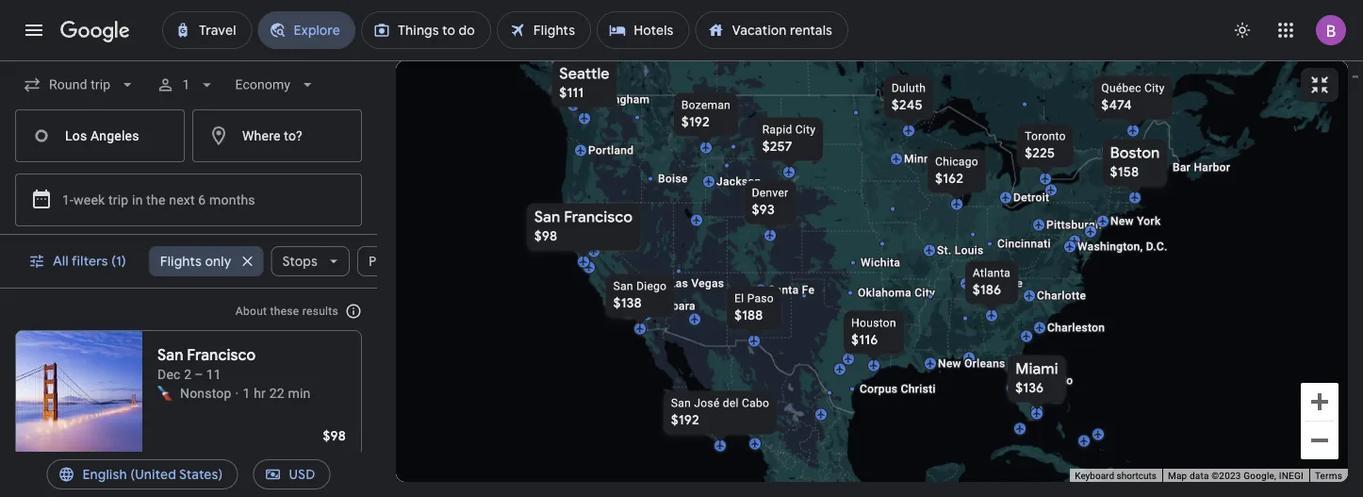 Task type: describe. For each thing, give the bounding box(es) containing it.
filters
[[72, 253, 108, 270]]

1-week trip in the next 6 months
[[62, 192, 255, 207]]

québec
[[1102, 82, 1142, 95]]

192 US dollars text field
[[682, 114, 710, 131]]

san for san diego
[[614, 280, 634, 293]]

$116
[[852, 331, 878, 348]]

santa barbara
[[621, 299, 696, 313]]

loading results progress bar
[[0, 60, 1364, 64]]

boston $158
[[1111, 143, 1160, 181]]

vegas
[[692, 277, 725, 290]]

new for new orleans
[[938, 357, 962, 370]]

charleston
[[1048, 321, 1106, 334]]

162 US dollars text field
[[936, 170, 964, 187]]

188 US dollars text field
[[735, 307, 763, 324]]

city for $474
[[1145, 82, 1165, 95]]

states)
[[179, 466, 223, 483]]

$136
[[1016, 380, 1044, 397]]

22
[[269, 385, 285, 401]]

nashville
[[974, 277, 1023, 290]]

nonstop
[[180, 385, 232, 401]]

about
[[236, 305, 267, 318]]

2 vertical spatial city
[[915, 286, 936, 299]]

6
[[198, 192, 206, 207]]

price button
[[357, 239, 433, 284]]

inegi
[[1280, 470, 1304, 482]]

bar
[[1173, 161, 1191, 174]]

miami $136
[[1016, 359, 1059, 397]]

min
[[288, 385, 311, 401]]

las vegas
[[670, 277, 725, 290]]

toronto
[[1025, 130, 1066, 143]]

only
[[205, 253, 232, 270]]

map data ©2023 google, inegi
[[1168, 470, 1304, 482]]

$93
[[752, 201, 775, 218]]

oklahoma
[[858, 286, 912, 299]]

washington,
[[1078, 240, 1144, 253]]

1 hr 22 min
[[243, 385, 311, 401]]

136 US dollars text field
[[1016, 380, 1044, 397]]

cabo
[[742, 397, 770, 410]]

bar harbor
[[1173, 161, 1231, 174]]

orlando
[[1032, 374, 1074, 387]]

del
[[723, 397, 739, 410]]

$257
[[763, 138, 793, 155]]

orleans
[[965, 357, 1006, 370]]

pittsburgh
[[1047, 218, 1102, 232]]

francisco for san francisco dec 2 – 11
[[187, 346, 256, 365]]

el paso $188
[[735, 292, 774, 324]]

price
[[369, 253, 401, 270]]

keyboard shortcuts
[[1075, 470, 1157, 482]]

$192 inside bozeman $192
[[682, 114, 710, 131]]

bellingham
[[590, 93, 650, 106]]

1 for 1 hr 22 min
[[243, 385, 250, 401]]

duluth $245
[[892, 82, 926, 114]]

houston
[[852, 316, 897, 330]]

keyboard
[[1075, 470, 1115, 482]]

san inside san francisco dec 2 – 11
[[157, 346, 183, 365]]

stops button
[[271, 239, 350, 284]]

montreal
[[1116, 144, 1163, 157]]

new orleans
[[938, 357, 1006, 370]]

houston $116
[[852, 316, 897, 348]]

fe
[[802, 283, 815, 297]]

new for new york
[[1111, 215, 1134, 228]]

93 US dollars text field
[[752, 201, 775, 218]]

san francisco $98
[[535, 207, 633, 245]]

all
[[53, 253, 69, 270]]

1 button
[[148, 62, 224, 108]]

francisco for san francisco $98
[[564, 207, 633, 227]]

corpus
[[860, 382, 898, 396]]

flights only
[[160, 253, 232, 270]]

boston
[[1111, 143, 1160, 163]]

months
[[209, 192, 255, 207]]

1-
[[62, 192, 74, 207]]

oklahoma city
[[858, 286, 936, 299]]

detroit
[[1014, 191, 1050, 204]]

minneapolis
[[904, 152, 970, 166]]

toronto $225
[[1025, 130, 1066, 162]]

duluth
[[892, 82, 926, 95]]

dallas
[[867, 321, 900, 334]]

atlanta
[[973, 266, 1011, 280]]

google,
[[1244, 470, 1277, 482]]

in
[[132, 192, 143, 207]]

these
[[270, 305, 299, 318]]

$245
[[892, 97, 923, 114]]

santa fe
[[769, 283, 815, 297]]

charlotte
[[1037, 289, 1087, 302]]



Task type: vqa. For each thing, say whether or not it's contained in the screenshot.


Task type: locate. For each thing, give the bounding box(es) containing it.
186 US dollars text field
[[973, 282, 1002, 298]]

data
[[1190, 470, 1210, 482]]

next
[[169, 192, 195, 207]]

santa left fe
[[769, 283, 799, 297]]

1 horizontal spatial santa
[[769, 283, 799, 297]]

$192
[[682, 114, 710, 131], [671, 412, 700, 429]]

new left orleans
[[938, 357, 962, 370]]

$138
[[614, 295, 642, 312]]

city
[[1145, 82, 1165, 95], [796, 123, 816, 136], [915, 286, 936, 299]]

jackson
[[717, 175, 762, 188]]

atlanta $186
[[973, 266, 1011, 298]]

miami
[[1016, 359, 1059, 379]]

all filters (1) button
[[17, 239, 141, 284]]

0 horizontal spatial $98
[[323, 427, 346, 444]]

city right the québec
[[1145, 82, 1165, 95]]

seattle
[[560, 64, 610, 83]]

change appearance image
[[1220, 8, 1266, 53]]

©2023
[[1212, 470, 1242, 482]]

1 horizontal spatial $98
[[535, 228, 558, 245]]

san diego $138
[[614, 280, 667, 312]]

1 vertical spatial francisco
[[187, 346, 256, 365]]

paso
[[748, 292, 774, 305]]

terms
[[1316, 470, 1343, 482]]

usd
[[289, 466, 315, 483]]

158 US dollars text field
[[1111, 164, 1140, 181]]

$474
[[1102, 97, 1133, 114]]

192 US dollars text field
[[671, 412, 700, 429]]

0 horizontal spatial new
[[938, 357, 962, 370]]

francisco
[[564, 207, 633, 227], [187, 346, 256, 365]]

city right the rapid
[[796, 123, 816, 136]]

map
[[1168, 470, 1188, 482]]

san francisco dec 2 – 11
[[157, 346, 256, 382]]

1 horizontal spatial new
[[1111, 215, 1134, 228]]

0 vertical spatial francisco
[[564, 207, 633, 227]]

san up $98 text box
[[535, 207, 561, 227]]

cincinnati
[[998, 237, 1051, 250]]

chicago $162
[[936, 155, 979, 187]]

1-week trip in the next 6 months button
[[15, 174, 362, 226]]

0 vertical spatial santa
[[769, 283, 799, 297]]

san inside san diego $138
[[614, 280, 634, 293]]

josé
[[694, 397, 720, 410]]

keyboard shortcuts button
[[1075, 469, 1157, 482]]

all filters (1)
[[53, 253, 126, 270]]

None text field
[[15, 109, 185, 162]]

1 horizontal spatial francisco
[[564, 207, 633, 227]]

0 horizontal spatial santa
[[621, 299, 651, 313]]

bozeman
[[682, 99, 731, 112]]

$192 down josé
[[671, 412, 700, 429]]

98 US dollars text field
[[535, 228, 558, 245]]

city for $257
[[796, 123, 816, 136]]

$188
[[735, 307, 763, 324]]

 image
[[235, 384, 239, 403]]

1
[[182, 77, 190, 92], [243, 385, 250, 401]]

usd button
[[253, 452, 331, 497]]

the
[[146, 192, 166, 207]]

san up 192 us dollars text field
[[671, 397, 691, 410]]

barbara
[[654, 299, 696, 313]]

1 vertical spatial new
[[938, 357, 962, 370]]

0 horizontal spatial city
[[796, 123, 816, 136]]

(1)
[[111, 253, 126, 270]]

1 horizontal spatial 1
[[243, 385, 250, 401]]

week
[[74, 192, 105, 207]]

about these results image
[[331, 289, 376, 334]]

diego
[[637, 280, 667, 293]]

about these results
[[236, 305, 339, 318]]

d.c.
[[1147, 240, 1168, 253]]

portland
[[588, 144, 634, 157]]

1 vertical spatial $192
[[671, 412, 700, 429]]

english (united states) button
[[47, 452, 238, 497]]

louis
[[955, 244, 984, 257]]

san for san francisco
[[535, 207, 561, 227]]

santa down diego
[[621, 299, 651, 313]]

san inside san francisco $98
[[535, 207, 561, 227]]

francisco inside san francisco dec 2 – 11
[[187, 346, 256, 365]]

flights
[[160, 253, 202, 270]]

san up $138
[[614, 280, 634, 293]]

0 vertical spatial new
[[1111, 215, 1134, 228]]

hr
[[254, 385, 266, 401]]

city inside québec city $474
[[1145, 82, 1165, 95]]

0 vertical spatial city
[[1145, 82, 1165, 95]]

san up dec
[[157, 346, 183, 365]]

257 US dollars text field
[[763, 138, 793, 155]]

santa
[[769, 283, 799, 297], [621, 299, 651, 313]]

new up the washington, d.c.
[[1111, 215, 1134, 228]]

2 horizontal spatial city
[[1145, 82, 1165, 95]]

1 for 1
[[182, 77, 190, 92]]

0 vertical spatial 1
[[182, 77, 190, 92]]

santa for santa barbara
[[621, 299, 651, 313]]

san inside san josé del cabo $192
[[671, 397, 691, 410]]

1 vertical spatial 1
[[243, 385, 250, 401]]

english
[[83, 466, 127, 483]]

chicago
[[936, 155, 979, 168]]

francisco inside san francisco $98
[[564, 207, 633, 227]]

1 vertical spatial city
[[796, 123, 816, 136]]

washington, d.c.
[[1078, 240, 1168, 253]]

$225
[[1025, 145, 1056, 162]]

98 US dollars text field
[[323, 427, 346, 444]]

$98
[[535, 228, 558, 245], [323, 427, 346, 444]]

dec
[[157, 366, 181, 382]]

1 vertical spatial $98
[[323, 427, 346, 444]]

view smaller map image
[[1309, 74, 1332, 96]]

map region
[[207, 0, 1364, 497]]

harbor
[[1194, 161, 1231, 174]]

0 vertical spatial $192
[[682, 114, 710, 131]]

$158
[[1111, 164, 1140, 181]]

0 horizontal spatial 1
[[182, 77, 190, 92]]

245 US dollars text field
[[892, 97, 923, 114]]

1 vertical spatial santa
[[621, 299, 651, 313]]

st. louis
[[937, 244, 984, 257]]

las
[[670, 277, 689, 290]]

san josé del cabo $192
[[671, 397, 770, 429]]

santa for santa fe
[[769, 283, 799, 297]]

results
[[303, 305, 339, 318]]

1 horizontal spatial city
[[915, 286, 936, 299]]

city right oklahoma
[[915, 286, 936, 299]]

Where to? text field
[[192, 109, 362, 162]]

francisco down portland
[[564, 207, 633, 227]]

flights only button
[[149, 239, 264, 284]]

san
[[535, 207, 561, 227], [614, 280, 634, 293], [157, 346, 183, 365], [671, 397, 691, 410]]

138 US dollars text field
[[614, 295, 642, 312]]

225 US dollars text field
[[1025, 145, 1056, 162]]

english (united states)
[[83, 466, 223, 483]]

denver $93
[[752, 186, 789, 218]]

main menu image
[[23, 19, 45, 41]]

american image
[[157, 386, 173, 401]]

$186
[[973, 282, 1002, 298]]

terms link
[[1316, 470, 1343, 482]]

$111
[[560, 84, 584, 101]]

québec city $474
[[1102, 82, 1165, 114]]

474 US dollars text field
[[1102, 97, 1133, 114]]

111 US dollars text field
[[560, 84, 584, 101]]

new york
[[1111, 215, 1161, 228]]

None field
[[15, 68, 145, 102], [228, 68, 324, 102], [15, 68, 145, 102], [228, 68, 324, 102]]

shortcuts
[[1117, 470, 1157, 482]]

el
[[735, 292, 744, 305]]

$192 down bozeman
[[682, 114, 710, 131]]

rapid
[[763, 123, 793, 136]]

116 US dollars text field
[[852, 331, 878, 348]]

san for san josé del cabo
[[671, 397, 691, 410]]

0 vertical spatial $98
[[535, 228, 558, 245]]

$98 inside san francisco $98
[[535, 228, 558, 245]]

$192 inside san josé del cabo $192
[[671, 412, 700, 429]]

1 inside 1 popup button
[[182, 77, 190, 92]]

st.
[[937, 244, 952, 257]]

francisco up 2 – 11
[[187, 346, 256, 365]]

stops
[[282, 253, 318, 270]]

city inside rapid city $257
[[796, 123, 816, 136]]

trip
[[108, 192, 129, 207]]

0 horizontal spatial francisco
[[187, 346, 256, 365]]



